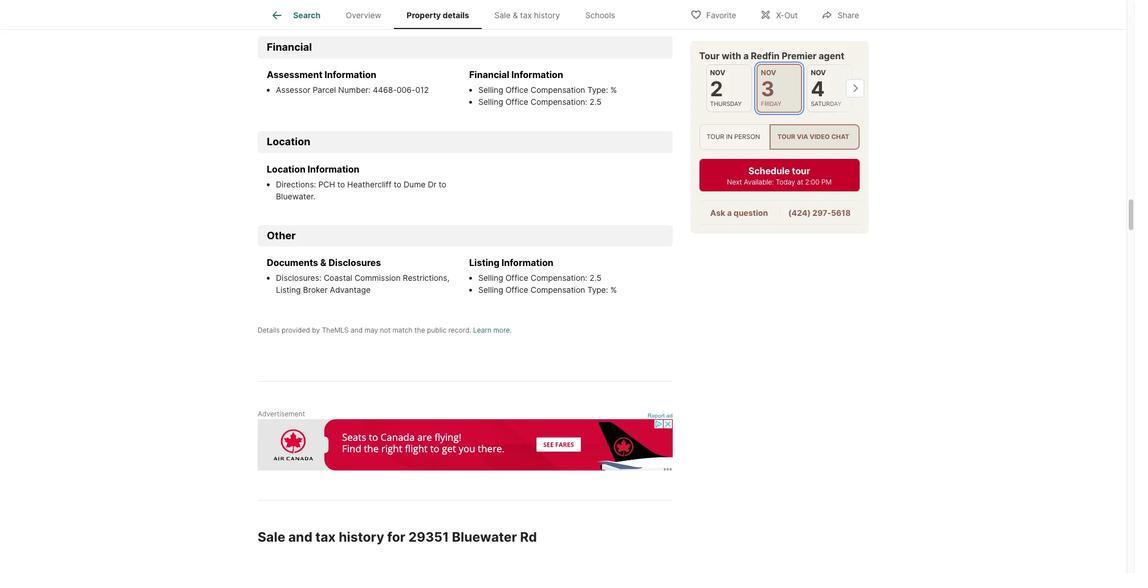 Task type: vqa. For each thing, say whether or not it's contained in the screenshot.
Show more to the bottom
no



Task type: locate. For each thing, give the bounding box(es) containing it.
ask a question link
[[711, 208, 769, 218]]

2.5 inside listing information selling office compensation: 2.5 selling office compensation type: %
[[590, 274, 602, 283]]

schools tab
[[573, 2, 628, 29]]

0 horizontal spatial history
[[339, 530, 384, 546]]

tab list
[[258, 0, 637, 29]]

bluewater
[[452, 530, 517, 546]]

1 vertical spatial %
[[611, 286, 617, 295]]

information
[[325, 69, 377, 80], [512, 69, 564, 80], [308, 164, 360, 175], [502, 258, 554, 269]]

location up directions:
[[267, 164, 306, 175]]

details
[[443, 10, 469, 20]]

information inside listing information selling office compensation: 2.5 selling office compensation type: %
[[502, 258, 554, 269]]

1 compensation from the top
[[531, 85, 586, 95]]

compensation: inside listing information selling office compensation: 2.5 selling office compensation type: %
[[531, 274, 588, 283]]

location information
[[267, 164, 360, 175]]

0 vertical spatial %
[[611, 85, 617, 95]]

2 horizontal spatial to
[[439, 180, 447, 189]]

1 vertical spatial listing
[[276, 286, 301, 295]]

1 nov from the left
[[711, 68, 726, 77]]

0 vertical spatial compensation:
[[531, 97, 588, 107]]

1 vertical spatial location
[[267, 164, 306, 175]]

%
[[611, 85, 617, 95], [611, 286, 617, 295]]

listing inside coastal commission restrictions, listing broker advantage
[[276, 286, 301, 295]]

1 % from the top
[[611, 85, 617, 95]]

a right with
[[744, 50, 750, 62]]

restrictions,
[[403, 274, 450, 283]]

1 horizontal spatial and
[[351, 327, 363, 335]]

selling
[[479, 85, 504, 95], [479, 97, 504, 107], [479, 274, 504, 283], [479, 286, 504, 295]]

broker
[[303, 286, 328, 295]]

type: inside listing information selling office compensation: 2.5 selling office compensation type: %
[[588, 286, 609, 295]]

1 horizontal spatial sale
[[495, 10, 511, 20]]

sale & tax history tab
[[482, 2, 573, 29]]

4 selling from the top
[[479, 286, 504, 295]]

2 office from the top
[[506, 97, 529, 107]]

4 office from the top
[[506, 286, 529, 295]]

property details
[[407, 10, 469, 20]]

location up location information
[[267, 136, 311, 148]]

1 vertical spatial &
[[320, 258, 327, 269]]

& inside tab
[[513, 10, 518, 20]]

1 2.5 from the top
[[590, 97, 602, 107]]

type:
[[588, 85, 609, 95], [588, 286, 609, 295]]

1 location from the top
[[267, 136, 311, 148]]

2.5
[[590, 97, 602, 107], [590, 274, 602, 283]]

list box containing tour in person
[[700, 125, 860, 150]]

location for location
[[267, 136, 311, 148]]

more.
[[494, 327, 512, 335]]

tour left with
[[700, 50, 720, 62]]

0 vertical spatial compensation
[[531, 85, 586, 95]]

1 compensation: from the top
[[531, 97, 588, 107]]

information for financial
[[512, 69, 564, 80]]

a right ask
[[728, 208, 733, 218]]

1 office from the top
[[506, 85, 529, 95]]

nov 4 saturday
[[812, 68, 843, 108]]

3
[[762, 76, 775, 102]]

0 horizontal spatial nov
[[711, 68, 726, 77]]

tour for tour with a redfin premier agent
[[700, 50, 720, 62]]

3 office from the top
[[506, 274, 529, 283]]

tax
[[521, 10, 532, 20], [316, 530, 336, 546]]

history inside tab
[[534, 10, 560, 20]]

sale inside tab
[[495, 10, 511, 20]]

location for location information
[[267, 164, 306, 175]]

2 nov from the left
[[762, 68, 777, 77]]

tour left via
[[778, 133, 796, 141]]

themls
[[322, 327, 349, 335]]

property for property details
[[407, 10, 441, 20]]

nov
[[711, 68, 726, 77], [762, 68, 777, 77], [812, 68, 827, 77]]

to left dume
[[394, 180, 402, 189]]

0 horizontal spatial financial
[[267, 41, 312, 53]]

3 selling from the top
[[479, 274, 504, 283]]

0 horizontal spatial property
[[276, 3, 309, 13]]

information for assessment
[[325, 69, 377, 80]]

report ad button
[[648, 413, 673, 422]]

1 horizontal spatial &
[[513, 10, 518, 20]]

0 horizontal spatial &
[[320, 258, 327, 269]]

tax for &
[[521, 10, 532, 20]]

0 vertical spatial listing
[[470, 258, 500, 269]]

listing
[[470, 258, 500, 269], [276, 286, 301, 295]]

sale
[[495, 10, 511, 20], [258, 530, 286, 546]]

0 horizontal spatial sale
[[258, 530, 286, 546]]

report ad
[[648, 413, 673, 420]]

2:00
[[806, 178, 820, 187]]

0 horizontal spatial listing
[[276, 286, 301, 295]]

1 horizontal spatial listing
[[470, 258, 500, 269]]

via
[[798, 133, 809, 141]]

history left for
[[339, 530, 384, 546]]

history
[[534, 10, 560, 20], [339, 530, 384, 546]]

sale and tax history for 29351 bluewater rd
[[258, 530, 537, 546]]

history left schools
[[534, 10, 560, 20]]

sale for sale & tax history
[[495, 10, 511, 20]]

type: inside the financial information selling office compensation type: % selling office compensation: 2.5
[[588, 85, 609, 95]]

property condition: updated/remodeled
[[276, 3, 430, 13]]

0 vertical spatial and
[[351, 327, 363, 335]]

list box
[[700, 125, 860, 150]]

to
[[338, 180, 345, 189], [394, 180, 402, 189], [439, 180, 447, 189]]

0 vertical spatial 2.5
[[590, 97, 602, 107]]

out
[[785, 10, 798, 20]]

property inside tab
[[407, 10, 441, 20]]

tax inside sale & tax history tab
[[521, 10, 532, 20]]

with
[[723, 50, 742, 62]]

2 horizontal spatial nov
[[812, 68, 827, 77]]

2 selling from the top
[[479, 97, 504, 107]]

0 vertical spatial financial
[[267, 41, 312, 53]]

0 horizontal spatial tax
[[316, 530, 336, 546]]

1 vertical spatial financial
[[470, 69, 510, 80]]

listing inside listing information selling office compensation: 2.5 selling office compensation type: %
[[470, 258, 500, 269]]

nov down tour with a redfin premier agent
[[762, 68, 777, 77]]

tour
[[700, 50, 720, 62], [707, 133, 725, 141], [778, 133, 796, 141]]

at
[[798, 178, 804, 187]]

chat
[[832, 133, 850, 141]]

x-
[[777, 10, 785, 20]]

1 vertical spatial and
[[289, 530, 313, 546]]

% inside the financial information selling office compensation type: % selling office compensation: 2.5
[[611, 85, 617, 95]]

nov inside nov 2 thursday
[[711, 68, 726, 77]]

1 horizontal spatial to
[[394, 180, 402, 189]]

1 vertical spatial history
[[339, 530, 384, 546]]

disclosures:
[[276, 274, 324, 283]]

0 horizontal spatial a
[[728, 208, 733, 218]]

1 vertical spatial compensation
[[531, 286, 586, 295]]

video
[[811, 133, 831, 141]]

& for documents
[[320, 258, 327, 269]]

tab list containing search
[[258, 0, 637, 29]]

0 vertical spatial sale
[[495, 10, 511, 20]]

2 2.5 from the top
[[590, 274, 602, 283]]

2 location from the top
[[267, 164, 306, 175]]

financial
[[267, 41, 312, 53], [470, 69, 510, 80]]

to right pch
[[338, 180, 345, 189]]

in
[[727, 133, 733, 141]]

details provided by themls and may not match the public record. learn more.
[[258, 327, 512, 335]]

None button
[[757, 64, 803, 113], [707, 64, 753, 113], [808, 64, 854, 113], [757, 64, 803, 113], [707, 64, 753, 113], [808, 64, 854, 113]]

1 horizontal spatial history
[[534, 10, 560, 20]]

1 vertical spatial tax
[[316, 530, 336, 546]]

2 compensation: from the top
[[531, 274, 588, 283]]

nov down with
[[711, 68, 726, 77]]

property details tab
[[394, 2, 482, 29]]

financial for financial information selling office compensation type: % selling office compensation: 2.5
[[470, 69, 510, 80]]

1 horizontal spatial property
[[407, 10, 441, 20]]

3 to from the left
[[439, 180, 447, 189]]

1 horizontal spatial nov
[[762, 68, 777, 77]]

property left condition:
[[276, 3, 309, 13]]

0 vertical spatial a
[[744, 50, 750, 62]]

agent
[[820, 50, 845, 62]]

1 horizontal spatial tax
[[521, 10, 532, 20]]

tour via video chat
[[778, 133, 850, 141]]

learn
[[474, 327, 492, 335]]

nov down agent
[[812, 68, 827, 77]]

&
[[513, 10, 518, 20], [320, 258, 327, 269]]

0 horizontal spatial to
[[338, 180, 345, 189]]

% inside listing information selling office compensation: 2.5 selling office compensation type: %
[[611, 286, 617, 295]]

nov inside nov 4 saturday
[[812, 68, 827, 77]]

2 % from the top
[[611, 286, 617, 295]]

available:
[[745, 178, 775, 187]]

information inside the financial information selling office compensation type: % selling office compensation: 2.5
[[512, 69, 564, 80]]

pch
[[319, 180, 335, 189]]

information inside assessment information assessor parcel number: 4468-006-012
[[325, 69, 377, 80]]

0 vertical spatial type:
[[588, 85, 609, 95]]

1 type: from the top
[[588, 85, 609, 95]]

tax for and
[[316, 530, 336, 546]]

compensation:
[[531, 97, 588, 107], [531, 274, 588, 283]]

ask
[[711, 208, 726, 218]]

documents & disclosures
[[267, 258, 381, 269]]

0 vertical spatial location
[[267, 136, 311, 148]]

directions:
[[276, 180, 319, 189]]

compensation inside the financial information selling office compensation type: % selling office compensation: 2.5
[[531, 85, 586, 95]]

match
[[393, 327, 413, 335]]

1 vertical spatial compensation:
[[531, 274, 588, 283]]

financial inside the financial information selling office compensation type: % selling office compensation: 2.5
[[470, 69, 510, 80]]

2 type: from the top
[[588, 286, 609, 295]]

compensation: inside the financial information selling office compensation type: % selling office compensation: 2.5
[[531, 97, 588, 107]]

1 horizontal spatial financial
[[470, 69, 510, 80]]

1 vertical spatial type:
[[588, 286, 609, 295]]

0 vertical spatial &
[[513, 10, 518, 20]]

0 vertical spatial tax
[[521, 10, 532, 20]]

1 vertical spatial sale
[[258, 530, 286, 546]]

compensation
[[531, 85, 586, 95], [531, 286, 586, 295]]

dume
[[404, 180, 426, 189]]

financial information selling office compensation type: % selling office compensation: 2.5
[[470, 69, 617, 107]]

advantage
[[330, 286, 371, 295]]

a
[[744, 50, 750, 62], [728, 208, 733, 218]]

0 vertical spatial history
[[534, 10, 560, 20]]

3 nov from the left
[[812, 68, 827, 77]]

to right dr
[[439, 180, 447, 189]]

2 compensation from the top
[[531, 286, 586, 295]]

sale for sale and tax history for 29351 bluewater rd
[[258, 530, 286, 546]]

location
[[267, 136, 311, 148], [267, 164, 306, 175]]

nov inside "nov 3 friday"
[[762, 68, 777, 77]]

schedule tour next available: today at 2:00 pm
[[728, 166, 833, 187]]

1 vertical spatial 2.5
[[590, 274, 602, 283]]

and
[[351, 327, 363, 335], [289, 530, 313, 546]]

property left the details at the left of the page
[[407, 10, 441, 20]]

heathercliff
[[347, 180, 392, 189]]

the
[[415, 327, 425, 335]]

tour left in
[[707, 133, 725, 141]]



Task type: describe. For each thing, give the bounding box(es) containing it.
1 to from the left
[[338, 180, 345, 189]]

share button
[[813, 3, 870, 26]]

listing information selling office compensation: 2.5 selling office compensation type: %
[[470, 258, 617, 295]]

297-
[[813, 208, 832, 218]]

x-out button
[[751, 3, 808, 26]]

not
[[380, 327, 391, 335]]

4
[[812, 76, 826, 102]]

tour for tour via video chat
[[778, 133, 796, 141]]

compensation inside listing information selling office compensation: 2.5 selling office compensation type: %
[[531, 286, 586, 295]]

report
[[648, 413, 665, 420]]

today
[[777, 178, 796, 187]]

financial for financial
[[267, 41, 312, 53]]

information for listing
[[502, 258, 554, 269]]

sale & tax history
[[495, 10, 560, 20]]

4468-
[[373, 85, 397, 95]]

5618
[[832, 208, 852, 218]]

favorite
[[707, 10, 737, 20]]

overview tab
[[333, 2, 394, 29]]

person
[[735, 133, 761, 141]]

rd
[[521, 530, 537, 546]]

tour in person
[[707, 133, 761, 141]]

search
[[293, 10, 321, 20]]

ad
[[667, 413, 673, 420]]

bluewater.
[[276, 192, 316, 201]]

documents
[[267, 258, 318, 269]]

history for and
[[339, 530, 384, 546]]

assessor
[[276, 85, 311, 95]]

redfin
[[752, 50, 781, 62]]

nov for 2
[[711, 68, 726, 77]]

condition:
[[311, 3, 350, 13]]

information for location
[[308, 164, 360, 175]]

friday
[[762, 100, 782, 108]]

updated/remodeled
[[352, 3, 430, 13]]

1 selling from the top
[[479, 85, 504, 95]]

overview
[[346, 10, 382, 20]]

assessment
[[267, 69, 323, 80]]

disclosures
[[329, 258, 381, 269]]

2
[[711, 76, 724, 102]]

thursday
[[711, 100, 743, 108]]

parcel
[[313, 85, 336, 95]]

commission
[[355, 274, 401, 283]]

history for &
[[534, 10, 560, 20]]

public
[[427, 327, 447, 335]]

(424) 297-5618 link
[[789, 208, 852, 218]]

tour with a redfin premier agent
[[700, 50, 845, 62]]

1 horizontal spatial a
[[744, 50, 750, 62]]

schools
[[586, 10, 616, 20]]

nov 3 friday
[[762, 68, 782, 108]]

tour
[[793, 166, 811, 177]]

2 to from the left
[[394, 180, 402, 189]]

1 vertical spatial a
[[728, 208, 733, 218]]

next
[[728, 178, 743, 187]]

provided
[[282, 327, 310, 335]]

(424)
[[789, 208, 812, 218]]

nov for 3
[[762, 68, 777, 77]]

tour for tour in person
[[707, 133, 725, 141]]

premier
[[783, 50, 818, 62]]

& for sale
[[513, 10, 518, 20]]

assessment information assessor parcel number: 4468-006-012
[[267, 69, 429, 95]]

schedule
[[749, 166, 791, 177]]

0 horizontal spatial and
[[289, 530, 313, 546]]

share
[[838, 10, 860, 20]]

coastal commission restrictions, listing broker advantage
[[276, 274, 450, 295]]

nov for 4
[[812, 68, 827, 77]]

search link
[[271, 9, 321, 22]]

record.
[[449, 327, 472, 335]]

next image
[[847, 79, 865, 98]]

(424) 297-5618
[[789, 208, 852, 218]]

006-
[[397, 85, 416, 95]]

ad region
[[258, 420, 673, 472]]

question
[[734, 208, 769, 218]]

012
[[416, 85, 429, 95]]

details
[[258, 327, 280, 335]]

dr
[[428, 180, 437, 189]]

saturday
[[812, 100, 843, 108]]

for
[[388, 530, 406, 546]]

x-out
[[777, 10, 798, 20]]

property for property condition: updated/remodeled
[[276, 3, 309, 13]]

number:
[[339, 85, 371, 95]]

coastal
[[324, 274, 353, 283]]

advertisement
[[258, 410, 305, 419]]

favorite button
[[681, 3, 747, 26]]

nov 2 thursday
[[711, 68, 743, 108]]

pm
[[822, 178, 833, 187]]

29351
[[409, 530, 449, 546]]

ask a question
[[711, 208, 769, 218]]

2.5 inside the financial information selling office compensation type: % selling office compensation: 2.5
[[590, 97, 602, 107]]

by
[[312, 327, 320, 335]]



